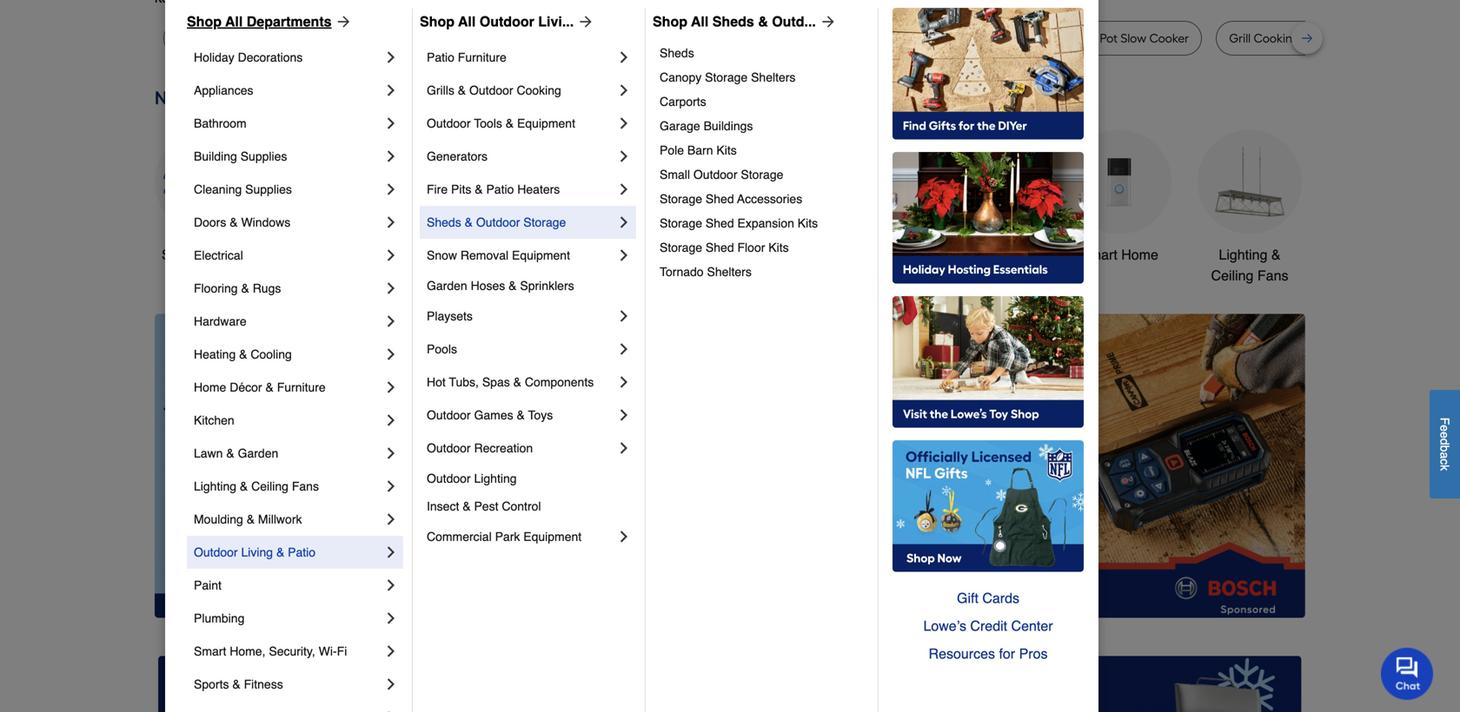 Task type: vqa. For each thing, say whether or not it's contained in the screenshot.
Delivery to 95131 related to E. San Jose Lowe's "button" for Ready within 3 hours | 18 in Stock at E. San Jose Lowe's
no



Task type: locate. For each thing, give the bounding box(es) containing it.
1 horizontal spatial lighting & ceiling fans link
[[1198, 130, 1302, 286]]

all for sheds
[[691, 13, 709, 30]]

fi
[[337, 645, 347, 659]]

1 vertical spatial supplies
[[245, 183, 292, 196]]

pools
[[427, 343, 457, 356]]

3 slow from the left
[[1121, 31, 1147, 46]]

chevron right image for lawn & garden
[[383, 445, 400, 462]]

0 horizontal spatial smart
[[194, 645, 226, 659]]

2 slow from the left
[[411, 31, 437, 46]]

bathroom link
[[194, 107, 383, 140], [937, 130, 1041, 266]]

1 shop from the left
[[187, 13, 222, 30]]

2 vertical spatial kits
[[769, 241, 789, 255]]

shop up the triple slow cooker
[[420, 13, 455, 30]]

all right 'shop'
[[198, 247, 213, 263]]

chevron right image for sheds & outdoor storage
[[616, 214, 633, 231]]

0 horizontal spatial kits
[[717, 143, 737, 157]]

chevron right image for holiday decorations
[[383, 49, 400, 66]]

1 arrow right image from the left
[[332, 13, 353, 30]]

fans inside "lighting & ceiling fans"
[[1258, 268, 1289, 284]]

shop all sheds & outd...
[[653, 13, 816, 30]]

cooker up patio furniture
[[440, 31, 480, 46]]

outdoor up snow removal equipment
[[476, 216, 520, 230]]

removal
[[461, 249, 509, 263]]

outdoor inside outdoor tools & equipment
[[809, 247, 859, 263]]

arrow right image
[[574, 13, 595, 30], [1274, 466, 1291, 484]]

smart home, security, wi-fi link
[[194, 635, 383, 669]]

all
[[225, 13, 243, 30], [458, 13, 476, 30], [691, 13, 709, 30], [198, 247, 213, 263]]

0 horizontal spatial kitchen
[[194, 414, 234, 428]]

sheds & outdoor storage
[[427, 216, 566, 230]]

shed up tornado shelters
[[706, 241, 734, 255]]

pools link
[[427, 333, 616, 366]]

chevron right image for paint
[[383, 577, 400, 595]]

2 pot from the left
[[838, 31, 856, 46]]

3 crock from the left
[[1065, 31, 1097, 46]]

1 horizontal spatial fans
[[1258, 268, 1289, 284]]

pest
[[474, 500, 499, 514]]

patio inside patio furniture link
[[427, 50, 455, 64]]

doors
[[194, 216, 226, 230]]

holiday
[[194, 50, 234, 64]]

chevron right image for commercial park equipment
[[616, 529, 633, 546]]

0 horizontal spatial arrow right image
[[332, 13, 353, 30]]

shop up the food
[[653, 13, 688, 30]]

chevron right image for playsets
[[616, 308, 633, 325]]

sports & fitness
[[194, 678, 283, 692]]

3 cooker from the left
[[1150, 31, 1189, 46]]

home décor & furniture link
[[194, 371, 383, 404]]

sheds up snow in the top left of the page
[[427, 216, 461, 230]]

1 vertical spatial fans
[[292, 480, 319, 494]]

shed for accessories
[[706, 192, 734, 206]]

0 vertical spatial shed
[[706, 192, 734, 206]]

outdoor down hot
[[427, 409, 471, 423]]

1 vertical spatial ceiling
[[251, 480, 289, 494]]

supplies inside building supplies link
[[241, 150, 287, 163]]

1 horizontal spatial lighting
[[474, 472, 517, 486]]

garden
[[427, 279, 467, 293], [238, 447, 278, 461]]

instant pot
[[966, 31, 1025, 46]]

lawn & garden link
[[194, 437, 383, 470]]

patio inside outdoor living & patio link
[[288, 546, 316, 560]]

f e e d b a c k
[[1438, 418, 1452, 471]]

equipment inside outdoor tools & equipment
[[826, 268, 892, 284]]

2 arrow right image from the left
[[816, 13, 837, 30]]

arrow right image up the crock pot cooking pot
[[816, 13, 837, 30]]

slow cooker
[[176, 31, 245, 46]]

home
[[1122, 247, 1159, 263], [194, 381, 226, 395]]

pot for crock pot cooking pot
[[838, 31, 856, 46]]

instant
[[966, 31, 1004, 46]]

chevron right image for building supplies
[[383, 148, 400, 165]]

christmas decorations link
[[546, 130, 650, 286]]

cooker
[[205, 31, 245, 46], [440, 31, 480, 46], [1150, 31, 1189, 46]]

all inside shop all departments link
[[225, 13, 243, 30]]

0 vertical spatial kitchen
[[679, 247, 725, 263]]

supplies
[[241, 150, 287, 163], [245, 183, 292, 196]]

decorations down shop all departments link
[[238, 50, 303, 64]]

all up slow cooker
[[225, 13, 243, 30]]

pole barn kits link
[[660, 138, 866, 163]]

kits down buildings
[[717, 143, 737, 157]]

storage shed accessories
[[660, 192, 803, 206]]

all up patio furniture
[[458, 13, 476, 30]]

kits for expansion
[[798, 216, 818, 230]]

1 crock from the left
[[285, 31, 317, 46]]

slow
[[176, 31, 202, 46], [411, 31, 437, 46], [1121, 31, 1147, 46]]

0 horizontal spatial fans
[[292, 480, 319, 494]]

1 vertical spatial smart
[[194, 645, 226, 659]]

smart for smart home
[[1081, 247, 1118, 263]]

1 horizontal spatial lighting & ceiling fans
[[1211, 247, 1289, 284]]

arrow right image
[[332, 13, 353, 30], [816, 13, 837, 30]]

0 vertical spatial arrow right image
[[574, 13, 595, 30]]

storage shed expansion kits link
[[660, 211, 866, 236]]

storage shed floor kits
[[660, 241, 789, 255]]

0 vertical spatial lighting & ceiling fans link
[[1198, 130, 1302, 286]]

scroll to item #4 image
[[925, 587, 966, 594]]

outdoor down moulding
[[194, 546, 238, 560]]

paint link
[[194, 569, 383, 602]]

officially licensed n f l gifts. shop now. image
[[893, 441, 1084, 573]]

furniture down heating & cooling "link"
[[277, 381, 326, 395]]

moulding & millwork link
[[194, 503, 383, 536]]

all inside shop all sheds & outd... link
[[691, 13, 709, 30]]

sheds inside 'sheds & outdoor storage' link
[[427, 216, 461, 230]]

1 horizontal spatial outdoor tools & equipment link
[[807, 130, 911, 286]]

electrical
[[194, 249, 243, 263]]

equipment
[[517, 116, 575, 130], [512, 249, 570, 263], [826, 268, 892, 284], [524, 530, 582, 544]]

shelters down sheds link
[[751, 70, 796, 84]]

kitchen for kitchen faucets
[[679, 247, 725, 263]]

0 vertical spatial fans
[[1258, 268, 1289, 284]]

decorations down christmas at the top of page
[[561, 268, 635, 284]]

3 shed from the top
[[706, 241, 734, 255]]

food warmer
[[687, 31, 763, 46]]

chevron right image for snow removal equipment
[[616, 247, 633, 264]]

pot
[[320, 31, 338, 46], [838, 31, 856, 46], [908, 31, 926, 46], [1007, 31, 1025, 46], [1100, 31, 1118, 46]]

1 shed from the top
[[706, 192, 734, 206]]

small outdoor storage link
[[660, 163, 866, 187]]

0 horizontal spatial lighting & ceiling fans
[[194, 480, 319, 494]]

home décor & furniture
[[194, 381, 326, 395]]

chevron right image for lighting & ceiling fans
[[383, 478, 400, 496]]

outdoor down storage shed expansion kits link
[[809, 247, 859, 263]]

1 horizontal spatial smart
[[1081, 247, 1118, 263]]

outdoor games & toys
[[427, 409, 553, 423]]

lighting
[[1219, 247, 1268, 263], [474, 472, 517, 486], [194, 480, 237, 494]]

2 horizontal spatial lighting
[[1219, 247, 1268, 263]]

all for outdoor
[[458, 13, 476, 30]]

1 horizontal spatial kits
[[769, 241, 789, 255]]

outdoor down barn
[[694, 168, 738, 182]]

1 vertical spatial sheds
[[660, 46, 694, 60]]

heaters
[[517, 183, 560, 196]]

cooling
[[251, 348, 292, 362]]

1 vertical spatial shed
[[706, 216, 734, 230]]

up to 30 percent off select grills and accessories. image
[[939, 657, 1302, 713]]

outdoor lighting link
[[427, 465, 633, 493]]

chevron right image for smart home, security, wi-fi
[[383, 643, 400, 661]]

warmer
[[717, 31, 763, 46]]

1 horizontal spatial home
[[1122, 247, 1159, 263]]

0 vertical spatial decorations
[[238, 50, 303, 64]]

1 e from the top
[[1438, 425, 1452, 432]]

cooker up holiday
[[205, 31, 245, 46]]

1 cooking from the left
[[859, 31, 905, 46]]

chevron right image for sports & fitness
[[383, 676, 400, 694]]

2 shed from the top
[[706, 216, 734, 230]]

patio for fire pits & patio heaters
[[486, 183, 514, 196]]

outdoor up outdoor lighting
[[427, 442, 471, 456]]

outdoor down "grills"
[[427, 116, 471, 130]]

2 vertical spatial patio
[[288, 546, 316, 560]]

decorations inside 'christmas decorations' 'link'
[[561, 268, 635, 284]]

1 vertical spatial kitchen
[[194, 414, 234, 428]]

1 vertical spatial outdoor tools & equipment
[[809, 247, 909, 284]]

sheds link
[[660, 41, 866, 65]]

fans
[[1258, 268, 1289, 284], [292, 480, 319, 494]]

0 horizontal spatial decorations
[[238, 50, 303, 64]]

kitchen up lawn
[[194, 414, 234, 428]]

chevron right image
[[383, 82, 400, 99], [383, 115, 400, 132], [616, 115, 633, 132], [616, 148, 633, 165], [383, 214, 400, 231], [616, 214, 633, 231], [383, 247, 400, 264], [616, 247, 633, 264], [383, 313, 400, 330], [616, 341, 633, 358], [383, 346, 400, 363], [383, 379, 400, 396], [383, 445, 400, 462], [616, 529, 633, 546], [383, 577, 400, 595], [383, 676, 400, 694], [383, 709, 400, 713]]

1 vertical spatial lighting & ceiling fans link
[[194, 470, 383, 503]]

all inside the shop all deals link
[[198, 247, 213, 263]]

chevron right image for doors & windows
[[383, 214, 400, 231]]

lowe's credit center link
[[893, 613, 1084, 641]]

0 vertical spatial patio
[[427, 50, 455, 64]]

1 horizontal spatial cooker
[[440, 31, 480, 46]]

1 horizontal spatial decorations
[[561, 268, 635, 284]]

0 vertical spatial outdoor tools & equipment
[[427, 116, 575, 130]]

0 vertical spatial supplies
[[241, 150, 287, 163]]

e
[[1438, 425, 1452, 432], [1438, 432, 1452, 439]]

furniture up "grills & outdoor cooking"
[[458, 50, 507, 64]]

outdoor tools & equipment
[[427, 116, 575, 130], [809, 247, 909, 284]]

storage inside 'link'
[[741, 168, 784, 182]]

e up b
[[1438, 432, 1452, 439]]

up to 35 percent off select small appliances. image
[[549, 657, 912, 713]]

1 vertical spatial home
[[194, 381, 226, 395]]

smart for smart home, security, wi-fi
[[194, 645, 226, 659]]

all inside "shop all outdoor livi..." link
[[458, 13, 476, 30]]

chevron right image for generators
[[616, 148, 633, 165]]

sheds inside sheds link
[[660, 46, 694, 60]]

0 horizontal spatial patio
[[288, 546, 316, 560]]

supplies inside cleaning supplies link
[[245, 183, 292, 196]]

chevron right image for electrical
[[383, 247, 400, 264]]

storage shed floor kits link
[[660, 236, 866, 260]]

1 slow from the left
[[176, 31, 202, 46]]

patio inside fire pits & patio heaters link
[[486, 183, 514, 196]]

crock down outd...
[[802, 31, 835, 46]]

crock pot cooking pot
[[802, 31, 926, 46]]

pot for crock pot slow cooker
[[1100, 31, 1118, 46]]

hardware link
[[194, 305, 383, 338]]

0 horizontal spatial bathroom
[[194, 116, 247, 130]]

christmas
[[567, 247, 629, 263]]

decorations inside holiday decorations link
[[238, 50, 303, 64]]

1 vertical spatial kits
[[798, 216, 818, 230]]

arrow right image for shop all sheds & outd...
[[816, 13, 837, 30]]

arrow right image inside shop all departments link
[[332, 13, 353, 30]]

2 horizontal spatial cooker
[[1150, 31, 1189, 46]]

kitchen faucets link
[[676, 130, 781, 266]]

1 pot from the left
[[320, 31, 338, 46]]

outd...
[[772, 13, 816, 30]]

sheds up warmer on the top
[[713, 13, 754, 30]]

1 horizontal spatial arrow right image
[[816, 13, 837, 30]]

d
[[1438, 439, 1452, 446]]

crock for crock pot cooking pot
[[802, 31, 835, 46]]

0 horizontal spatial shop
[[187, 13, 222, 30]]

k
[[1438, 465, 1452, 471]]

all up the food
[[691, 13, 709, 30]]

1 horizontal spatial crock
[[802, 31, 835, 46]]

kits right floor
[[769, 241, 789, 255]]

1 horizontal spatial kitchen
[[679, 247, 725, 263]]

0 horizontal spatial slow
[[176, 31, 202, 46]]

5 pot from the left
[[1100, 31, 1118, 46]]

2 horizontal spatial slow
[[1121, 31, 1147, 46]]

chevron right image
[[383, 49, 400, 66], [616, 49, 633, 66], [616, 82, 633, 99], [383, 148, 400, 165], [383, 181, 400, 198], [616, 181, 633, 198], [383, 280, 400, 297], [616, 308, 633, 325], [616, 374, 633, 391], [616, 407, 633, 424], [383, 412, 400, 429], [616, 440, 633, 457], [383, 478, 400, 496], [383, 511, 400, 529], [383, 544, 400, 562], [383, 610, 400, 628], [383, 643, 400, 661]]

kitchen up tornado shelters
[[679, 247, 725, 263]]

0 vertical spatial sheds
[[713, 13, 754, 30]]

arrow right image inside shop all sheds & outd... link
[[816, 13, 837, 30]]

appliances
[[194, 83, 253, 97]]

storage shed accessories link
[[660, 187, 866, 211]]

0 horizontal spatial arrow right image
[[574, 13, 595, 30]]

1 vertical spatial garden
[[238, 447, 278, 461]]

1 horizontal spatial slow
[[411, 31, 437, 46]]

1 horizontal spatial ceiling
[[1211, 268, 1254, 284]]

chevron right image for fire pits & patio heaters
[[616, 181, 633, 198]]

2 horizontal spatial sheds
[[713, 13, 754, 30]]

arrow right image up crock pot
[[332, 13, 353, 30]]

departments
[[247, 13, 332, 30]]

garden up playsets
[[427, 279, 467, 293]]

livi...
[[538, 13, 574, 30]]

living
[[241, 546, 273, 560]]

fire pits & patio heaters
[[427, 183, 560, 196]]

0 horizontal spatial cooking
[[859, 31, 905, 46]]

building
[[194, 150, 237, 163]]

0 vertical spatial ceiling
[[1211, 268, 1254, 284]]

1 horizontal spatial shop
[[420, 13, 455, 30]]

sheds up canopy
[[660, 46, 694, 60]]

patio down the triple slow cooker
[[427, 50, 455, 64]]

arrow right image inside "shop all outdoor livi..." link
[[574, 13, 595, 30]]

buildings
[[704, 119, 753, 133]]

0 vertical spatial garden
[[427, 279, 467, 293]]

1 horizontal spatial bathroom
[[959, 247, 1019, 263]]

0 vertical spatial bathroom
[[194, 116, 247, 130]]

0 horizontal spatial outdoor tools & equipment
[[427, 116, 575, 130]]

2 horizontal spatial shop
[[653, 13, 688, 30]]

snow removal equipment link
[[427, 239, 616, 272]]

cooker left grill
[[1150, 31, 1189, 46]]

arrow right image for shop all departments
[[332, 13, 353, 30]]

generators
[[427, 150, 488, 163]]

0 vertical spatial smart
[[1081, 247, 1118, 263]]

tools
[[474, 116, 502, 130], [451, 247, 484, 263], [863, 247, 896, 263]]

patio down 'moulding & millwork' link
[[288, 546, 316, 560]]

crock right instant pot
[[1065, 31, 1097, 46]]

visit the lowe's toy shop. image
[[893, 296, 1084, 429]]

crock down the departments
[[285, 31, 317, 46]]

advertisement region
[[463, 314, 1306, 622]]

resources for pros link
[[893, 641, 1084, 669]]

recreation
[[474, 442, 533, 456]]

2 horizontal spatial crock
[[1065, 31, 1097, 46]]

garden down kitchen link on the bottom left of page
[[238, 447, 278, 461]]

1 horizontal spatial garden
[[427, 279, 467, 293]]

chevron right image for hardware
[[383, 313, 400, 330]]

park
[[495, 530, 520, 544]]

shop up slow cooker
[[187, 13, 222, 30]]

0 horizontal spatial furniture
[[277, 381, 326, 395]]

2 shop from the left
[[420, 13, 455, 30]]

garden inside 'link'
[[427, 279, 467, 293]]

shelters down kitchen faucets
[[707, 265, 752, 279]]

arrow left image
[[478, 466, 496, 484]]

1 horizontal spatial sheds
[[660, 46, 694, 60]]

shop for shop all sheds & outd...
[[653, 13, 688, 30]]

shed up storage shed floor kits
[[706, 216, 734, 230]]

holiday decorations
[[194, 50, 303, 64]]

warming
[[1349, 31, 1401, 46]]

patio up sheds & outdoor storage
[[486, 183, 514, 196]]

outdoor tools & equipment link
[[427, 107, 616, 140], [807, 130, 911, 286]]

2 horizontal spatial kits
[[798, 216, 818, 230]]

4 pot from the left
[[1007, 31, 1025, 46]]

0 vertical spatial home
[[1122, 247, 1159, 263]]

shop for shop all outdoor livi...
[[420, 13, 455, 30]]

control
[[502, 500, 541, 514]]

2 cooking from the left
[[1254, 31, 1300, 46]]

storage
[[705, 70, 748, 84], [741, 168, 784, 182], [660, 192, 702, 206], [524, 216, 566, 230], [660, 216, 702, 230], [660, 241, 702, 255]]

1 vertical spatial shelters
[[707, 265, 752, 279]]

chevron right image for grills & outdoor cooking
[[616, 82, 633, 99]]

1 vertical spatial furniture
[[277, 381, 326, 395]]

1 cooker from the left
[[205, 31, 245, 46]]

chevron right image for pools
[[616, 341, 633, 358]]

decorations for holiday
[[238, 50, 303, 64]]

1 vertical spatial arrow right image
[[1274, 466, 1291, 484]]

patio for outdoor living & patio
[[288, 546, 316, 560]]

kits right expansion
[[798, 216, 818, 230]]

building supplies link
[[194, 140, 383, 173]]

outdoor up patio furniture link
[[480, 13, 535, 30]]

0 horizontal spatial ceiling
[[251, 480, 289, 494]]

2 vertical spatial shed
[[706, 241, 734, 255]]

outdoor recreation link
[[427, 432, 616, 465]]

e up the d
[[1438, 425, 1452, 432]]

0 horizontal spatial garden
[[238, 447, 278, 461]]

outdoor down patio furniture
[[469, 83, 513, 97]]

0 vertical spatial kits
[[717, 143, 737, 157]]

plumbing link
[[194, 602, 383, 635]]

barn
[[688, 143, 713, 157]]

kitchen inside 'link'
[[679, 247, 725, 263]]

supplies up cleaning supplies
[[241, 150, 287, 163]]

1 vertical spatial patio
[[486, 183, 514, 196]]

1 vertical spatial bathroom
[[959, 247, 1019, 263]]

0 horizontal spatial sheds
[[427, 216, 461, 230]]

0 horizontal spatial cooker
[[205, 31, 245, 46]]

ceiling
[[1211, 268, 1254, 284], [251, 480, 289, 494]]

1 horizontal spatial cooking
[[1254, 31, 1300, 46]]

1 horizontal spatial furniture
[[458, 50, 507, 64]]

flooring
[[194, 282, 238, 296]]

2 crock from the left
[[802, 31, 835, 46]]

3 shop from the left
[[653, 13, 688, 30]]

0 horizontal spatial crock
[[285, 31, 317, 46]]

chevron right image for hot tubs, spas & components
[[616, 374, 633, 391]]

2 vertical spatial sheds
[[427, 216, 461, 230]]

1 horizontal spatial patio
[[427, 50, 455, 64]]

shed down the 'small outdoor storage'
[[706, 192, 734, 206]]

1 vertical spatial decorations
[[561, 268, 635, 284]]

2 horizontal spatial patio
[[486, 183, 514, 196]]

scroll to item #2 element
[[838, 585, 883, 596]]

supplies up windows
[[245, 183, 292, 196]]



Task type: describe. For each thing, give the bounding box(es) containing it.
all for departments
[[225, 13, 243, 30]]

spas
[[482, 376, 510, 389]]

3 pot from the left
[[908, 31, 926, 46]]

lawn & garden
[[194, 447, 278, 461]]

millwork
[[258, 513, 302, 527]]

find gifts for the diyer. image
[[893, 8, 1084, 140]]

patio furniture
[[427, 50, 507, 64]]

garage buildings
[[660, 119, 753, 133]]

get up to 2 free select tools or batteries when you buy 1 with select purchases. image
[[158, 657, 521, 713]]

gift cards link
[[893, 585, 1084, 613]]

garage buildings link
[[660, 114, 866, 138]]

commercial park equipment
[[427, 530, 582, 544]]

décor
[[230, 381, 262, 395]]

pole
[[660, 143, 684, 157]]

shop these last-minute gifts. $99 or less. quantities are limited and won't last. image
[[155, 314, 436, 619]]

1 horizontal spatial bathroom link
[[937, 130, 1041, 266]]

holiday decorations link
[[194, 41, 383, 74]]

grill
[[1229, 31, 1251, 46]]

flooring & rugs
[[194, 282, 281, 296]]

recommended searches for you heading
[[155, 0, 1306, 7]]

playsets
[[427, 309, 473, 323]]

hot
[[427, 376, 446, 389]]

shop
[[162, 247, 194, 263]]

sheds for sheds
[[660, 46, 694, 60]]

0 vertical spatial shelters
[[751, 70, 796, 84]]

smart home link
[[1068, 130, 1172, 266]]

generators link
[[427, 140, 616, 173]]

0 horizontal spatial lighting
[[194, 480, 237, 494]]

grills
[[427, 83, 455, 97]]

outdoor recreation
[[427, 442, 533, 456]]

1 horizontal spatial arrow right image
[[1274, 466, 1291, 484]]

hot tubs, spas & components
[[427, 376, 594, 389]]

tools inside outdoor tools & equipment
[[863, 247, 896, 263]]

fitness
[[244, 678, 283, 692]]

food
[[687, 31, 714, 46]]

center
[[1012, 619, 1053, 635]]

holiday hosting essentials. image
[[893, 152, 1084, 284]]

shop for shop all departments
[[187, 13, 222, 30]]

supplies for cleaning supplies
[[245, 183, 292, 196]]

crock pot slow cooker
[[1065, 31, 1189, 46]]

resources for pros
[[929, 646, 1048, 662]]

shop all outdoor livi...
[[420, 13, 574, 30]]

triple
[[378, 31, 408, 46]]

crock pot
[[285, 31, 338, 46]]

chevron right image for kitchen
[[383, 412, 400, 429]]

shed for floor
[[706, 241, 734, 255]]

crock for crock pot slow cooker
[[1065, 31, 1097, 46]]

2 e from the top
[[1438, 432, 1452, 439]]

chevron right image for outdoor games & toys
[[616, 407, 633, 424]]

microwave countertop
[[520, 31, 647, 46]]

canopy storage shelters
[[660, 70, 796, 84]]

lowe's credit center
[[924, 619, 1053, 635]]

chevron right image for home décor & furniture
[[383, 379, 400, 396]]

smart home, security, wi-fi
[[194, 645, 347, 659]]

outdoor up insect
[[427, 472, 471, 486]]

small outdoor storage
[[660, 168, 784, 182]]

& inside outdoor tools & equipment
[[899, 247, 909, 263]]

c
[[1438, 459, 1452, 465]]

0 vertical spatial lighting & ceiling fans
[[1211, 247, 1289, 284]]

games
[[474, 409, 513, 423]]

chevron right image for outdoor living & patio
[[383, 544, 400, 562]]

chevron right image for moulding & millwork
[[383, 511, 400, 529]]

insect
[[427, 500, 459, 514]]

b
[[1438, 446, 1452, 452]]

tools link
[[416, 130, 520, 266]]

shop all departments link
[[187, 11, 353, 32]]

shed for expansion
[[706, 216, 734, 230]]

& inside "link"
[[239, 348, 247, 362]]

tornado
[[660, 265, 704, 279]]

pits
[[451, 183, 471, 196]]

tools inside "link"
[[451, 247, 484, 263]]

2 cooker from the left
[[440, 31, 480, 46]]

heating & cooling link
[[194, 338, 383, 371]]

lowe's
[[924, 619, 967, 635]]

deals
[[217, 247, 252, 263]]

sports & fitness link
[[194, 669, 383, 702]]

0 horizontal spatial outdoor tools & equipment link
[[427, 107, 616, 140]]

0 horizontal spatial lighting & ceiling fans link
[[194, 470, 383, 503]]

pole barn kits
[[660, 143, 737, 157]]

supplies for building supplies
[[241, 150, 287, 163]]

gift cards
[[957, 591, 1020, 607]]

electrical link
[[194, 239, 383, 272]]

sheds inside shop all sheds & outd... link
[[713, 13, 754, 30]]

chevron right image for bathroom
[[383, 115, 400, 132]]

smart home
[[1081, 247, 1159, 263]]

chevron right image for outdoor tools & equipment
[[616, 115, 633, 132]]

components
[[525, 376, 594, 389]]

snow removal equipment
[[427, 249, 570, 263]]

accessories
[[737, 192, 803, 206]]

garden hoses & sprinklers
[[427, 279, 574, 293]]

sheds for sheds & outdoor storage
[[427, 216, 461, 230]]

decorations for christmas
[[561, 268, 635, 284]]

f e e d b a c k button
[[1430, 390, 1461, 499]]

scroll to item #5 image
[[966, 587, 1008, 594]]

kitchen for kitchen
[[194, 414, 234, 428]]

grate
[[1303, 31, 1335, 46]]

chevron right image for appliances
[[383, 82, 400, 99]]

kitchen link
[[194, 404, 383, 437]]

grill cooking grate & warming rack
[[1229, 31, 1431, 46]]

0 horizontal spatial home
[[194, 381, 226, 395]]

0 vertical spatial furniture
[[458, 50, 507, 64]]

1 vertical spatial lighting & ceiling fans
[[194, 480, 319, 494]]

chevron right image for flooring & rugs
[[383, 280, 400, 297]]

chevron right image for heating & cooling
[[383, 346, 400, 363]]

triple slow cooker
[[378, 31, 480, 46]]

carports
[[660, 95, 707, 109]]

tornado shelters
[[660, 265, 752, 279]]

toys
[[528, 409, 553, 423]]

small
[[660, 168, 690, 182]]

grills & outdoor cooking
[[427, 83, 561, 97]]

wi-
[[319, 645, 337, 659]]

pot for instant pot
[[1007, 31, 1025, 46]]

appliances link
[[194, 74, 383, 107]]

pros
[[1019, 646, 1048, 662]]

crock for crock pot
[[285, 31, 317, 46]]

1 horizontal spatial outdoor tools & equipment
[[809, 247, 909, 284]]

new deals every day during 25 days of deals image
[[155, 83, 1306, 113]]

chat invite button image
[[1381, 648, 1434, 701]]

all for deals
[[198, 247, 213, 263]]

for
[[999, 646, 1016, 662]]

kits for floor
[[769, 241, 789, 255]]

chevron right image for plumbing
[[383, 610, 400, 628]]

paint
[[194, 579, 222, 593]]

moulding
[[194, 513, 243, 527]]

0 horizontal spatial bathroom link
[[194, 107, 383, 140]]

countertop
[[583, 31, 647, 46]]

chevron right image for outdoor recreation
[[616, 440, 633, 457]]

chevron right image for patio furniture
[[616, 49, 633, 66]]

tornado shelters link
[[660, 260, 866, 284]]

lighting inside "lighting & ceiling fans"
[[1219, 247, 1268, 263]]

cleaning supplies
[[194, 183, 292, 196]]

shop all deals
[[162, 247, 252, 263]]

pot for crock pot
[[320, 31, 338, 46]]

building supplies
[[194, 150, 287, 163]]

& inside "lighting & ceiling fans"
[[1272, 247, 1281, 263]]

chevron right image for cleaning supplies
[[383, 181, 400, 198]]

heating & cooling
[[194, 348, 292, 362]]



